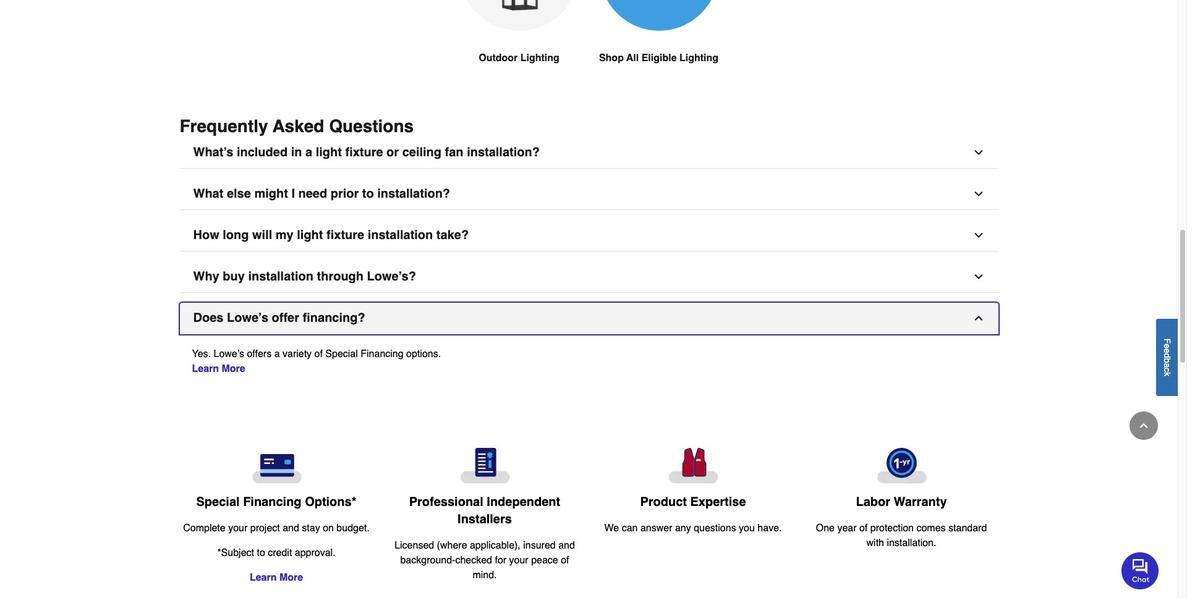 Task type: locate. For each thing, give the bounding box(es) containing it.
lighting right outdoor
[[520, 53, 559, 64]]

financing left 'options.'
[[361, 349, 404, 360]]

1 horizontal spatial learn more link
[[250, 573, 303, 584]]

0 horizontal spatial installation?
[[377, 187, 450, 201]]

2 horizontal spatial a
[[1162, 363, 1172, 368]]

1 vertical spatial more
[[279, 573, 303, 584]]

chevron up image
[[972, 312, 985, 325]]

1 horizontal spatial lighting
[[680, 53, 719, 64]]

might
[[254, 187, 288, 201]]

fixture for or
[[345, 145, 383, 160]]

learn inside yes. lowe's offers a variety of special financing options. learn more
[[192, 364, 219, 375]]

2 chevron down image from the top
[[972, 229, 985, 242]]

1 vertical spatial installation
[[248, 270, 313, 284]]

labor warranty
[[856, 495, 947, 510]]

and left stay
[[283, 523, 299, 534]]

light right my
[[297, 228, 323, 242]]

0 horizontal spatial a
[[274, 349, 280, 360]]

0 horizontal spatial financing
[[243, 495, 301, 510]]

a dark blue credit card icon. image
[[182, 448, 371, 484]]

labor
[[856, 495, 890, 510]]

variety
[[283, 349, 312, 360]]

a for light
[[305, 145, 312, 160]]

financing
[[361, 349, 404, 360], [243, 495, 301, 510]]

your right for
[[509, 555, 528, 566]]

why buy installation through lowe's? button
[[180, 262, 998, 293]]

special down the financing?
[[325, 349, 358, 360]]

chevron down image up chevron up image
[[972, 271, 985, 283]]

a black metal outdoor wall sconce. image
[[459, 0, 579, 31]]

standard
[[949, 523, 987, 534]]

0 vertical spatial to
[[362, 187, 374, 201]]

2 horizontal spatial of
[[859, 523, 868, 534]]

2 lighting from the left
[[680, 53, 719, 64]]

chevron down image down chevron down image
[[972, 229, 985, 242]]

installation up lowe's?
[[368, 228, 433, 242]]

a right offers
[[274, 349, 280, 360]]

installation up does lowe's offer financing?
[[248, 270, 313, 284]]

background-
[[400, 555, 455, 566]]

1 horizontal spatial your
[[509, 555, 528, 566]]

lowe's right yes.
[[214, 349, 244, 360]]

0 horizontal spatial and
[[283, 523, 299, 534]]

learn
[[192, 364, 219, 375], [250, 573, 277, 584]]

1 vertical spatial of
[[859, 523, 868, 534]]

one year of protection comes standard with installation.
[[816, 523, 987, 549]]

warranty
[[894, 495, 947, 510]]

of right peace
[[561, 555, 569, 566]]

1 vertical spatial fixture
[[327, 228, 364, 242]]

to left credit
[[257, 548, 265, 559]]

0 horizontal spatial of
[[314, 349, 323, 360]]

learn down *subject to credit approval.
[[250, 573, 277, 584]]

more down credit
[[279, 573, 303, 584]]

long
[[223, 228, 249, 242]]

financing up the complete your project and stay on budget.
[[243, 495, 301, 510]]

product expertise
[[640, 495, 746, 510]]

0 vertical spatial lowe's
[[227, 311, 268, 325]]

0 vertical spatial financing
[[361, 349, 404, 360]]

fixture inside button
[[345, 145, 383, 160]]

more
[[222, 364, 245, 375], [279, 573, 303, 584]]

installation? down ceiling
[[377, 187, 450, 201]]

0 vertical spatial installation
[[368, 228, 433, 242]]

1 horizontal spatial learn
[[250, 573, 277, 584]]

will
[[252, 228, 272, 242]]

or
[[387, 145, 399, 160]]

a
[[305, 145, 312, 160], [274, 349, 280, 360], [1162, 363, 1172, 368]]

1 vertical spatial a
[[274, 349, 280, 360]]

through
[[317, 270, 364, 284]]

a right the in
[[305, 145, 312, 160]]

1 vertical spatial your
[[509, 555, 528, 566]]

of inside one year of protection comes standard with installation.
[[859, 523, 868, 534]]

outdoor
[[479, 53, 518, 64]]

chevron up image
[[1138, 420, 1150, 432]]

1 vertical spatial and
[[558, 540, 575, 552]]

we can answer any questions you have.
[[604, 523, 782, 534]]

in
[[291, 145, 302, 160]]

a inside button
[[1162, 363, 1172, 368]]

prior
[[331, 187, 359, 201]]

e up the d
[[1162, 344, 1172, 349]]

fixture
[[345, 145, 383, 160], [327, 228, 364, 242]]

light inside button
[[297, 228, 323, 242]]

learn down yes.
[[192, 364, 219, 375]]

0 horizontal spatial special
[[196, 495, 240, 510]]

1 horizontal spatial installation?
[[467, 145, 540, 160]]

yes.
[[192, 349, 211, 360]]

1 horizontal spatial of
[[561, 555, 569, 566]]

fixture down questions
[[345, 145, 383, 160]]

and
[[283, 523, 299, 534], [558, 540, 575, 552]]

product
[[640, 495, 687, 510]]

0 vertical spatial fixture
[[345, 145, 383, 160]]

e up b
[[1162, 349, 1172, 353]]

of inside yes. lowe's offers a variety of special financing options. learn more
[[314, 349, 323, 360]]

2 vertical spatial of
[[561, 555, 569, 566]]

1 vertical spatial lowe's
[[214, 349, 244, 360]]

1 horizontal spatial and
[[558, 540, 575, 552]]

lowe's
[[227, 311, 268, 325], [214, 349, 244, 360]]

chevron down image
[[972, 188, 985, 200]]

lowe's inside yes. lowe's offers a variety of special financing options. learn more
[[214, 349, 244, 360]]

0 vertical spatial a
[[305, 145, 312, 160]]

lighting right eligible
[[680, 53, 719, 64]]

2 vertical spatial chevron down image
[[972, 271, 985, 283]]

0 vertical spatial more
[[222, 364, 245, 375]]

0 vertical spatial learn more link
[[192, 364, 245, 375]]

of right the variety
[[314, 349, 323, 360]]

how
[[193, 228, 219, 242]]

1 vertical spatial installation?
[[377, 187, 450, 201]]

chevron down image inside how long will my light fixture installation take? button
[[972, 229, 985, 242]]

0 vertical spatial chevron down image
[[972, 147, 985, 159]]

fixture for installation
[[327, 228, 364, 242]]

questions
[[694, 523, 736, 534]]

more down the does on the left bottom
[[222, 364, 245, 375]]

1 horizontal spatial special
[[325, 349, 358, 360]]

licensed
[[395, 540, 434, 552]]

of right year
[[859, 523, 868, 534]]

does lowe's offer financing? button
[[180, 303, 998, 335]]

1 horizontal spatial installation
[[368, 228, 433, 242]]

1 vertical spatial light
[[297, 228, 323, 242]]

light for a
[[316, 145, 342, 160]]

fixture inside button
[[327, 228, 364, 242]]

installers
[[458, 513, 512, 527]]

2 vertical spatial a
[[1162, 363, 1172, 368]]

light right the in
[[316, 145, 342, 160]]

chevron down image
[[972, 147, 985, 159], [972, 229, 985, 242], [972, 271, 985, 283]]

1 horizontal spatial to
[[362, 187, 374, 201]]

0 vertical spatial your
[[228, 523, 248, 534]]

a up k
[[1162, 363, 1172, 368]]

0 vertical spatial learn
[[192, 364, 219, 375]]

your
[[228, 523, 248, 534], [509, 555, 528, 566]]

complete
[[183, 523, 226, 534]]

shop all. image
[[599, 0, 719, 31]]

licensed (where applicable), insured and background-checked for your peace of mind.
[[395, 540, 575, 581]]

options*
[[305, 495, 356, 510]]

lighting
[[520, 53, 559, 64], [680, 53, 719, 64]]

lowe's left offer
[[227, 311, 268, 325]]

light for my
[[297, 228, 323, 242]]

shop all eligible lighting
[[599, 53, 719, 64]]

a inside button
[[305, 145, 312, 160]]

have.
[[758, 523, 782, 534]]

outdoor lighting
[[479, 53, 559, 64]]

questions
[[329, 116, 414, 136]]

f
[[1162, 338, 1172, 344]]

1 chevron down image from the top
[[972, 147, 985, 159]]

0 horizontal spatial to
[[257, 548, 265, 559]]

special up "complete"
[[196, 495, 240, 510]]

protection
[[870, 523, 914, 534]]

why
[[193, 270, 219, 284]]

fixture down "prior"
[[327, 228, 364, 242]]

0 vertical spatial of
[[314, 349, 323, 360]]

0 horizontal spatial learn
[[192, 364, 219, 375]]

installation? right the fan
[[467, 145, 540, 160]]

a inside yes. lowe's offers a variety of special financing options. learn more
[[274, 349, 280, 360]]

learn more link down yes.
[[192, 364, 245, 375]]

lowe's inside 'button'
[[227, 311, 268, 325]]

d
[[1162, 353, 1172, 358]]

1 horizontal spatial financing
[[361, 349, 404, 360]]

3 chevron down image from the top
[[972, 271, 985, 283]]

to
[[362, 187, 374, 201], [257, 548, 265, 559]]

light
[[316, 145, 342, 160], [297, 228, 323, 242]]

for
[[495, 555, 506, 566]]

1 horizontal spatial a
[[305, 145, 312, 160]]

your up *subject at the left
[[228, 523, 248, 534]]

1 vertical spatial chevron down image
[[972, 229, 985, 242]]

0 vertical spatial special
[[325, 349, 358, 360]]

lowe's?
[[367, 270, 416, 284]]

learn more link down *subject to credit approval.
[[250, 573, 303, 584]]

and right insured
[[558, 540, 575, 552]]

chevron down image inside what's included in a light fixture or ceiling fan installation? button
[[972, 147, 985, 159]]

light inside button
[[316, 145, 342, 160]]

1 horizontal spatial more
[[279, 573, 303, 584]]

to right "prior"
[[362, 187, 374, 201]]

0 vertical spatial and
[[283, 523, 299, 534]]

chevron down image up chevron down image
[[972, 147, 985, 159]]

0 horizontal spatial more
[[222, 364, 245, 375]]

1 vertical spatial to
[[257, 548, 265, 559]]

1 vertical spatial financing
[[243, 495, 301, 510]]

what else might i need prior to installation? button
[[180, 179, 998, 210]]

0 vertical spatial light
[[316, 145, 342, 160]]

0 horizontal spatial installation
[[248, 270, 313, 284]]

0 horizontal spatial lighting
[[520, 53, 559, 64]]



Task type: vqa. For each thing, say whether or not it's contained in the screenshot.
"60"
no



Task type: describe. For each thing, give the bounding box(es) containing it.
0 vertical spatial installation?
[[467, 145, 540, 160]]

special financing options*
[[196, 495, 356, 510]]

frequently
[[180, 116, 268, 136]]

*subject to credit approval.
[[217, 548, 336, 559]]

1 e from the top
[[1162, 344, 1172, 349]]

(where
[[437, 540, 467, 552]]

mind.
[[473, 570, 497, 581]]

stay
[[302, 523, 320, 534]]

installation inside button
[[248, 270, 313, 284]]

budget.
[[337, 523, 370, 534]]

shop all eligible lighting link
[[599, 0, 719, 95]]

options.
[[406, 349, 441, 360]]

f e e d b a c k button
[[1156, 319, 1178, 396]]

how long will my light fixture installation take? button
[[180, 220, 998, 252]]

more inside yes. lowe's offers a variety of special financing options. learn more
[[222, 364, 245, 375]]

a for variety
[[274, 349, 280, 360]]

comes
[[917, 523, 946, 534]]

on
[[323, 523, 334, 534]]

independent
[[487, 495, 560, 510]]

*subject
[[217, 548, 254, 559]]

buy
[[223, 270, 245, 284]]

k
[[1162, 372, 1172, 376]]

eligible
[[642, 53, 677, 64]]

my
[[276, 228, 294, 242]]

offers
[[247, 349, 272, 360]]

lowe's for does
[[227, 311, 268, 325]]

special inside yes. lowe's offers a variety of special financing options. learn more
[[325, 349, 358, 360]]

what's included in a light fixture or ceiling fan installation? button
[[180, 137, 998, 169]]

how long will my light fixture installation take?
[[193, 228, 469, 242]]

what
[[193, 187, 223, 201]]

a lowe's red vest icon. image
[[599, 448, 787, 484]]

all
[[626, 53, 639, 64]]

else
[[227, 187, 251, 201]]

asked
[[273, 116, 324, 136]]

ceiling
[[402, 145, 442, 160]]

expertise
[[690, 495, 746, 510]]

financing inside yes. lowe's offers a variety of special financing options. learn more
[[361, 349, 404, 360]]

answer
[[641, 523, 672, 534]]

chevron down image inside why buy installation through lowe's? button
[[972, 271, 985, 283]]

your inside licensed (where applicable), insured and background-checked for your peace of mind.
[[509, 555, 528, 566]]

1 lighting from the left
[[520, 53, 559, 64]]

installation.
[[887, 538, 936, 549]]

scroll to top element
[[1130, 412, 1158, 440]]

chevron down image for take?
[[972, 229, 985, 242]]

installation inside button
[[368, 228, 433, 242]]

we
[[604, 523, 619, 534]]

what's included in a light fixture or ceiling fan installation?
[[193, 145, 540, 160]]

project
[[250, 523, 280, 534]]

and inside licensed (where applicable), insured and background-checked for your peace of mind.
[[558, 540, 575, 552]]

insured
[[523, 540, 556, 552]]

does lowe's offer financing?
[[193, 311, 365, 325]]

checked
[[455, 555, 492, 566]]

b
[[1162, 358, 1172, 363]]

1 vertical spatial learn
[[250, 573, 277, 584]]

yes. lowe's offers a variety of special financing options. learn more
[[192, 349, 441, 375]]

offer
[[272, 311, 299, 325]]

0 horizontal spatial your
[[228, 523, 248, 534]]

what else might i need prior to installation?
[[193, 187, 450, 201]]

1 vertical spatial special
[[196, 495, 240, 510]]

year
[[837, 523, 857, 534]]

fan
[[445, 145, 464, 160]]

peace
[[531, 555, 558, 566]]

take?
[[436, 228, 469, 242]]

one
[[816, 523, 835, 534]]

to inside button
[[362, 187, 374, 201]]

1 vertical spatial learn more link
[[250, 573, 303, 584]]

can
[[622, 523, 638, 534]]

why buy installation through lowe's?
[[193, 270, 416, 284]]

of inside licensed (where applicable), insured and background-checked for your peace of mind.
[[561, 555, 569, 566]]

does
[[193, 311, 223, 325]]

lowe's for yes.
[[214, 349, 244, 360]]

i
[[291, 187, 295, 201]]

included
[[237, 145, 288, 160]]

2 e from the top
[[1162, 349, 1172, 353]]

financing?
[[303, 311, 365, 325]]

c
[[1162, 368, 1172, 372]]

complete your project and stay on budget.
[[183, 523, 370, 534]]

approval.
[[295, 548, 336, 559]]

a dark blue background check icon. image
[[390, 448, 579, 484]]

professional independent installers
[[409, 495, 560, 527]]

chat invite button image
[[1122, 552, 1159, 590]]

need
[[298, 187, 327, 201]]

credit
[[268, 548, 292, 559]]

learn more
[[250, 573, 303, 584]]

any
[[675, 523, 691, 534]]

frequently asked questions
[[180, 116, 414, 136]]

a blue 1-year labor warranty icon. image
[[807, 448, 996, 484]]

what's
[[193, 145, 233, 160]]

applicable),
[[470, 540, 521, 552]]

f e e d b a c k
[[1162, 338, 1172, 376]]

0 horizontal spatial learn more link
[[192, 364, 245, 375]]

professional
[[409, 495, 483, 510]]

outdoor lighting link
[[459, 0, 579, 95]]

you
[[739, 523, 755, 534]]

chevron down image for ceiling
[[972, 147, 985, 159]]

with
[[867, 538, 884, 549]]



